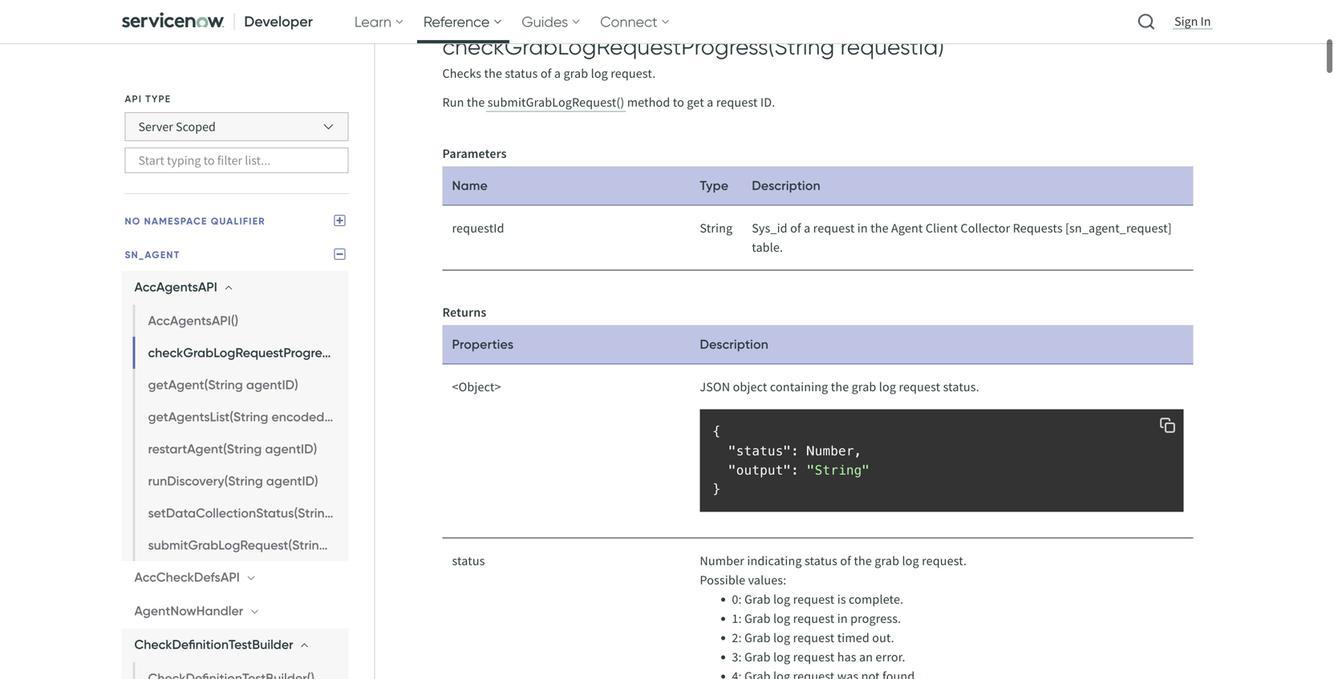 Task type: locate. For each thing, give the bounding box(es) containing it.
reference button
[[417, 0, 509, 43]]

developer link
[[115, 0, 322, 43]]

in
[[1201, 13, 1211, 29]]

connect
[[600, 13, 658, 30]]



Task type: describe. For each thing, give the bounding box(es) containing it.
sign
[[1175, 13, 1198, 29]]

guides button
[[515, 0, 587, 43]]

learn button
[[348, 0, 411, 43]]

sign in button
[[1172, 12, 1214, 30]]

guides
[[522, 13, 568, 30]]

developer
[[244, 12, 313, 30]]

learn
[[355, 13, 391, 30]]

connect button
[[594, 0, 677, 43]]

sign in
[[1175, 13, 1211, 29]]

reference
[[424, 13, 490, 30]]



